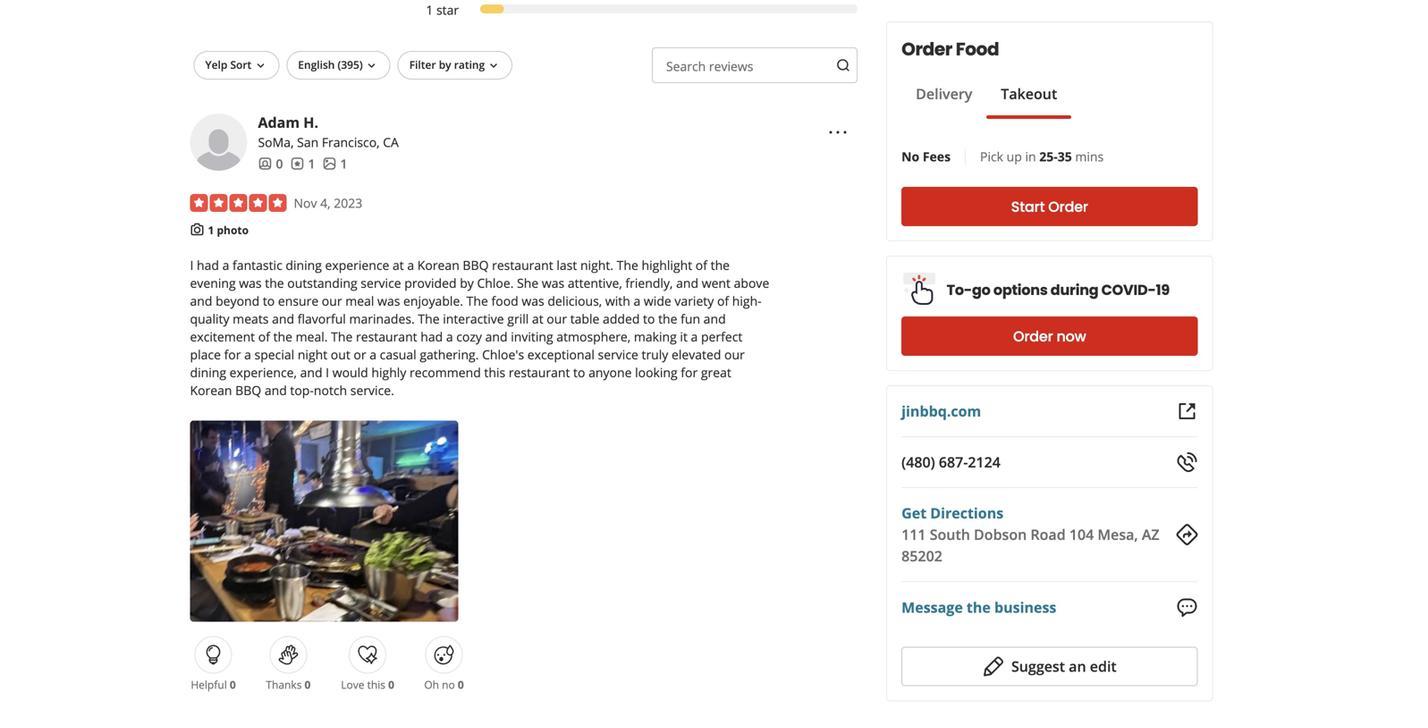 Task type: describe. For each thing, give the bounding box(es) containing it.
the up out
[[331, 328, 353, 345]]

business
[[995, 598, 1057, 617]]

a right it
[[691, 328, 698, 345]]

1 right 16 camera v2 icon
[[208, 223, 214, 237]]

a right or
[[370, 346, 377, 363]]

gathering.
[[420, 346, 479, 363]]

directions
[[931, 504, 1004, 523]]

filter
[[409, 57, 436, 72]]

to-go options during covid-19
[[947, 280, 1170, 300]]

message the business button
[[902, 597, 1057, 618]]

(0 reactions) element for helpful 0
[[230, 677, 236, 692]]

with
[[605, 292, 630, 309]]

search reviews
[[666, 58, 754, 75]]

and down experience,
[[265, 382, 287, 399]]

start
[[1011, 197, 1045, 217]]

thanks
[[266, 677, 302, 692]]

5 star rating image
[[190, 194, 287, 212]]

out
[[331, 346, 350, 363]]

0 right love at left
[[388, 677, 394, 692]]

exceptional
[[528, 346, 595, 363]]

highly
[[372, 364, 406, 381]]

was down fantastic
[[239, 274, 262, 291]]

1 photo link
[[208, 223, 249, 237]]

tab list containing delivery
[[902, 83, 1072, 119]]

1 vertical spatial bbq
[[235, 382, 261, 399]]

meats
[[233, 310, 269, 327]]

interactive
[[443, 310, 504, 327]]

friendly,
[[626, 274, 673, 291]]

delivery
[[916, 84, 973, 103]]

night.
[[580, 256, 614, 273]]

anyone
[[589, 364, 632, 381]]

making
[[634, 328, 677, 345]]

4,
[[320, 194, 331, 211]]

a right with
[[634, 292, 641, 309]]

0 vertical spatial korean
[[418, 256, 460, 273]]

and up chloe's
[[485, 328, 508, 345]]

takeout
[[1001, 84, 1057, 103]]

0 horizontal spatial korean
[[190, 382, 232, 399]]

table
[[570, 310, 600, 327]]

experience,
[[230, 364, 297, 381]]

order now
[[1013, 326, 1086, 347]]

message
[[902, 598, 963, 617]]

16 friends v2 image
[[258, 157, 272, 171]]

food
[[956, 37, 999, 62]]

last
[[557, 256, 577, 273]]

1 vertical spatial i
[[326, 364, 329, 381]]

the down wide
[[658, 310, 678, 327]]

2 vertical spatial restaurant
[[509, 364, 570, 381]]

1 vertical spatial dining
[[190, 364, 226, 381]]

highlight
[[642, 256, 692, 273]]

flavorful
[[298, 310, 346, 327]]

evening
[[190, 274, 236, 291]]

search
[[666, 58, 706, 75]]

up
[[1007, 148, 1022, 165]]

24 directions v2 image
[[1177, 524, 1198, 546]]

the down fantastic
[[265, 274, 284, 291]]

outstanding
[[287, 274, 357, 291]]

adam h. soma, san francisco, ca
[[258, 113, 399, 151]]

yelp
[[205, 57, 227, 72]]

and up perfect
[[704, 310, 726, 327]]

16 chevron down v2 image for yelp sort
[[253, 59, 268, 73]]

nov 4, 2023
[[294, 194, 362, 211]]

photo
[[217, 223, 249, 237]]

suggest
[[1012, 657, 1065, 676]]

truly
[[642, 346, 668, 363]]

ca
[[383, 134, 399, 151]]

the up interactive
[[467, 292, 488, 309]]

photo of adam h. image
[[190, 113, 247, 171]]

24 message v2 image
[[1177, 597, 1198, 619]]

order food
[[902, 37, 999, 62]]

grill
[[507, 310, 529, 327]]

provided
[[405, 274, 457, 291]]

0 horizontal spatial our
[[322, 292, 342, 309]]

yelp sort
[[205, 57, 252, 72]]

options
[[994, 280, 1048, 300]]

and down ensure
[[272, 310, 294, 327]]

2 horizontal spatial of
[[717, 292, 729, 309]]

a up gathering.
[[446, 328, 453, 345]]

chloe's
[[482, 346, 524, 363]]

reviews
[[709, 58, 754, 75]]

order for now
[[1013, 326, 1053, 347]]

elevated
[[672, 346, 721, 363]]

quality
[[190, 310, 229, 327]]

in
[[1025, 148, 1036, 165]]

1 left 'star'
[[426, 1, 433, 18]]

and up variety
[[676, 274, 699, 291]]

jinbbq.com link
[[902, 402, 981, 421]]

casual
[[380, 346, 417, 363]]

16 chevron down v2 image for english (395)
[[365, 59, 379, 73]]

0 vertical spatial bbq
[[463, 256, 489, 273]]

0 horizontal spatial for
[[224, 346, 241, 363]]

adam
[[258, 113, 300, 132]]

the down enjoyable.
[[418, 310, 440, 327]]

16 photos v2 image
[[322, 157, 337, 171]]

sort
[[230, 57, 252, 72]]

1 vertical spatial order
[[1049, 197, 1088, 217]]

english (395)
[[298, 57, 363, 72]]

start order button
[[902, 187, 1198, 226]]

order now button
[[902, 317, 1198, 356]]

(0 reactions) element for thanks 0
[[305, 677, 311, 692]]

fun
[[681, 310, 700, 327]]

fees
[[923, 148, 951, 165]]

great
[[701, 364, 732, 381]]

was down "last" at the left of the page
[[542, 274, 565, 291]]

english
[[298, 57, 335, 72]]

atmosphere,
[[557, 328, 631, 345]]

24 phone v2 image
[[1177, 452, 1198, 473]]

thanks 0
[[266, 677, 311, 692]]

notch
[[314, 382, 347, 399]]

35
[[1058, 148, 1072, 165]]

she
[[517, 274, 539, 291]]

0 vertical spatial restaurant
[[492, 256, 553, 273]]

no
[[902, 148, 920, 165]]

0 horizontal spatial i
[[190, 256, 194, 273]]

top-
[[290, 382, 314, 399]]

(0 reactions) element for oh no 0
[[458, 677, 464, 692]]

by inside i had a fantastic dining experience at a korean bbq restaurant last night. the highlight of the evening was the outstanding service provided by chloe. she was attentive, friendly, and went above and beyond to ensure our meal was enjoyable. the food was delicious, with a wide variety of high- quality meats and flavorful marinades. the interactive grill at our table added to the fun and excitement of the meal. the restaurant had a cozy and inviting atmosphere, making it a perfect place for a special night out or a casual gathering. chloe's exceptional service truly elevated our dining experience, and i would highly recommend this restaurant to anyone looking for great korean bbq and top-notch service.
[[460, 274, 474, 291]]

1 vertical spatial service
[[598, 346, 639, 363]]

delicious,
[[548, 292, 602, 309]]

high-
[[732, 292, 762, 309]]

menu image
[[828, 122, 849, 143]]



Task type: vqa. For each thing, say whether or not it's contained in the screenshot.
Up. at the left top of the page
no



Task type: locate. For each thing, give the bounding box(es) containing it.
1 horizontal spatial 16 chevron down v2 image
[[365, 59, 379, 73]]

0 vertical spatial for
[[224, 346, 241, 363]]

had up gathering.
[[421, 328, 443, 345]]

above
[[734, 274, 769, 291]]

order up delivery
[[902, 37, 953, 62]]

beyond
[[216, 292, 260, 309]]

perfect
[[701, 328, 743, 345]]

by left chloe.
[[460, 274, 474, 291]]

chloe.
[[477, 274, 514, 291]]

0 horizontal spatial by
[[439, 57, 451, 72]]

this inside i had a fantastic dining experience at a korean bbq restaurant last night. the highlight of the evening was the outstanding service provided by chloe. she was attentive, friendly, and went above and beyond to ensure our meal was enjoyable. the food was delicious, with a wide variety of high- quality meats and flavorful marinades. the interactive grill at our table added to the fun and excitement of the meal. the restaurant had a cozy and inviting atmosphere, making it a perfect place for a special night out or a casual gathering. chloe's exceptional service truly elevated our dining experience, and i would highly recommend this restaurant to anyone looking for great korean bbq and top-notch service.
[[484, 364, 506, 381]]

english (395) button
[[286, 51, 391, 79]]

1 horizontal spatial our
[[547, 310, 567, 327]]

our down perfect
[[725, 346, 745, 363]]

bbq
[[463, 256, 489, 273], [235, 382, 261, 399]]

16 chevron down v2 image inside filter by rating popup button
[[487, 59, 501, 73]]

meal.
[[296, 328, 328, 345]]

1 horizontal spatial bbq
[[463, 256, 489, 273]]

was down she
[[522, 292, 544, 309]]

takeout tab panel
[[902, 119, 1072, 126]]

0
[[276, 155, 283, 172], [230, 677, 236, 692], [305, 677, 311, 692], [388, 677, 394, 692], [458, 677, 464, 692]]

1 horizontal spatial service
[[598, 346, 639, 363]]

0 horizontal spatial 16 chevron down v2 image
[[253, 59, 268, 73]]

order for food
[[902, 37, 953, 62]]

1 (0 reactions) element from the left
[[230, 677, 236, 692]]

(0 reactions) element
[[230, 677, 236, 692], [305, 677, 311, 692], [388, 677, 394, 692], [458, 677, 464, 692]]

suggest an edit
[[1012, 657, 1117, 676]]

would
[[332, 364, 368, 381]]

for down 'excitement'
[[224, 346, 241, 363]]

place
[[190, 346, 221, 363]]

the inside button
[[967, 598, 991, 617]]

restaurant
[[492, 256, 553, 273], [356, 328, 417, 345], [509, 364, 570, 381]]

suggest an edit button
[[902, 647, 1198, 687]]

a up experience,
[[244, 346, 251, 363]]

0 horizontal spatial to
[[263, 292, 275, 309]]

4 (0 reactions) element from the left
[[458, 677, 464, 692]]

16 camera v2 image
[[190, 222, 204, 237]]

1 vertical spatial had
[[421, 328, 443, 345]]

marinades.
[[349, 310, 415, 327]]

of up went
[[696, 256, 708, 273]]

yelp sort button
[[194, 51, 279, 79]]

1 vertical spatial at
[[532, 310, 544, 327]]

(0 reactions) element right helpful
[[230, 677, 236, 692]]

restaurant down marinades.
[[356, 328, 417, 345]]

1 horizontal spatial by
[[460, 274, 474, 291]]

search image
[[836, 58, 851, 73]]

no fees
[[902, 148, 951, 165]]

to
[[263, 292, 275, 309], [643, 310, 655, 327], [573, 364, 585, 381]]

start order
[[1011, 197, 1088, 217]]

wide
[[644, 292, 672, 309]]

dining up outstanding at the top left of the page
[[286, 256, 322, 273]]

dining
[[286, 256, 322, 273], [190, 364, 226, 381]]

at right experience
[[393, 256, 404, 273]]

and down night
[[300, 364, 322, 381]]

our down outstanding at the top left of the page
[[322, 292, 342, 309]]

south
[[930, 525, 970, 544]]

3 (0 reactions) element from the left
[[388, 677, 394, 692]]

1 vertical spatial to
[[643, 310, 655, 327]]

  text field
[[652, 47, 858, 83]]

was up marinades.
[[378, 292, 400, 309]]

by inside popup button
[[439, 57, 451, 72]]

2 vertical spatial of
[[258, 328, 270, 345]]

0 vertical spatial of
[[696, 256, 708, 273]]

for down elevated
[[681, 364, 698, 381]]

i up notch
[[326, 364, 329, 381]]

16 chevron down v2 image right "rating"
[[487, 59, 501, 73]]

16 chevron down v2 image right (395)
[[365, 59, 379, 73]]

2 (0 reactions) element from the left
[[305, 677, 311, 692]]

0 right thanks
[[305, 677, 311, 692]]

to down exceptional
[[573, 364, 585, 381]]

had up evening
[[197, 256, 219, 273]]

variety
[[675, 292, 714, 309]]

1 vertical spatial our
[[547, 310, 567, 327]]

the
[[711, 256, 730, 273], [265, 274, 284, 291], [658, 310, 678, 327], [273, 328, 292, 345], [967, 598, 991, 617]]

1 horizontal spatial this
[[484, 364, 506, 381]]

16 chevron down v2 image
[[253, 59, 268, 73], [365, 59, 379, 73], [487, 59, 501, 73]]

0 horizontal spatial bbq
[[235, 382, 261, 399]]

0 horizontal spatial this
[[367, 677, 385, 692]]

(395)
[[338, 57, 363, 72]]

order
[[902, 37, 953, 62], [1049, 197, 1088, 217], [1013, 326, 1053, 347]]

16 chevron down v2 image inside yelp sort popup button
[[253, 59, 268, 73]]

this down chloe's
[[484, 364, 506, 381]]

2124
[[968, 453, 1001, 472]]

1 horizontal spatial had
[[421, 328, 443, 345]]

of
[[696, 256, 708, 273], [717, 292, 729, 309], [258, 328, 270, 345]]

by right 'filter' at the left of the page
[[439, 57, 451, 72]]

helpful
[[191, 677, 227, 692]]

to-
[[947, 280, 972, 300]]

0 horizontal spatial service
[[361, 274, 401, 291]]

francisco,
[[322, 134, 380, 151]]

0 horizontal spatial dining
[[190, 364, 226, 381]]

looking
[[635, 364, 678, 381]]

this
[[484, 364, 506, 381], [367, 677, 385, 692]]

go
[[972, 280, 991, 300]]

0 vertical spatial at
[[393, 256, 404, 273]]

(0 reactions) element right love at left
[[388, 677, 394, 692]]

to up meats
[[263, 292, 275, 309]]

attentive,
[[568, 274, 622, 291]]

3 16 chevron down v2 image from the left
[[487, 59, 501, 73]]

1 inside reviews element
[[308, 155, 315, 172]]

0 vertical spatial order
[[902, 37, 953, 62]]

now
[[1057, 326, 1086, 347]]

it
[[680, 328, 688, 345]]

16 review v2 image
[[290, 157, 305, 171]]

to up making
[[643, 310, 655, 327]]

filter reviews by 1 star rating element
[[405, 1, 858, 19]]

at
[[393, 256, 404, 273], [532, 310, 544, 327]]

korean up provided
[[418, 256, 460, 273]]

1 vertical spatial by
[[460, 274, 474, 291]]

pick
[[980, 148, 1004, 165]]

mesa,
[[1098, 525, 1138, 544]]

2 16 chevron down v2 image from the left
[[365, 59, 379, 73]]

road
[[1031, 525, 1066, 544]]

(0 reactions) element right no
[[458, 677, 464, 692]]

2023
[[334, 194, 362, 211]]

0 vertical spatial to
[[263, 292, 275, 309]]

went
[[702, 274, 731, 291]]

16 chevron down v2 image for filter by rating
[[487, 59, 501, 73]]

reviews element
[[290, 155, 315, 173]]

pick up in 25-35 mins
[[980, 148, 1104, 165]]

dining down place
[[190, 364, 226, 381]]

1 vertical spatial restaurant
[[356, 328, 417, 345]]

111
[[902, 525, 926, 544]]

85202
[[902, 547, 943, 566]]

1 horizontal spatial of
[[696, 256, 708, 273]]

1 vertical spatial this
[[367, 677, 385, 692]]

fantastic
[[233, 256, 282, 273]]

(480)
[[902, 453, 935, 472]]

0 vertical spatial dining
[[286, 256, 322, 273]]

1 horizontal spatial korean
[[418, 256, 460, 273]]

the up friendly,
[[617, 256, 638, 273]]

1 vertical spatial korean
[[190, 382, 232, 399]]

687-
[[939, 453, 968, 472]]

1 horizontal spatial dining
[[286, 256, 322, 273]]

16 chevron down v2 image right sort
[[253, 59, 268, 73]]

16 chevron down v2 image inside english (395) dropdown button
[[365, 59, 379, 73]]

24 pencil v2 image
[[983, 656, 1004, 678]]

the up special on the left
[[273, 328, 292, 345]]

the right message
[[967, 598, 991, 617]]

added
[[603, 310, 640, 327]]

1 vertical spatial of
[[717, 292, 729, 309]]

0 vertical spatial had
[[197, 256, 219, 273]]

bbq up chloe.
[[463, 256, 489, 273]]

oh no 0
[[424, 677, 464, 692]]

0 vertical spatial service
[[361, 274, 401, 291]]

24 external link v2 image
[[1177, 401, 1198, 422]]

1 right 16 photos v2
[[340, 155, 347, 172]]

photos element
[[322, 155, 347, 173]]

0 horizontal spatial at
[[393, 256, 404, 273]]

(480) 687-2124
[[902, 453, 1001, 472]]

0 vertical spatial i
[[190, 256, 194, 273]]

1 horizontal spatial for
[[681, 364, 698, 381]]

1 horizontal spatial to
[[573, 364, 585, 381]]

restaurant up she
[[492, 256, 553, 273]]

get
[[902, 504, 927, 523]]

0 vertical spatial our
[[322, 292, 342, 309]]

an
[[1069, 657, 1086, 676]]

of down went
[[717, 292, 729, 309]]

inviting
[[511, 328, 553, 345]]

0 right helpful
[[230, 677, 236, 692]]

104
[[1070, 525, 1094, 544]]

restaurant down exceptional
[[509, 364, 570, 381]]

(0 reactions) element for love this 0
[[388, 677, 394, 692]]

1 horizontal spatial at
[[532, 310, 544, 327]]

2 horizontal spatial 16 chevron down v2 image
[[487, 59, 501, 73]]

oh
[[424, 677, 439, 692]]

2 horizontal spatial our
[[725, 346, 745, 363]]

0 right no
[[458, 677, 464, 692]]

25-
[[1040, 148, 1058, 165]]

i
[[190, 256, 194, 273], [326, 364, 329, 381]]

0 horizontal spatial of
[[258, 328, 270, 345]]

filter by rating
[[409, 57, 485, 72]]

0 right 16 friends v2 icon at top
[[276, 155, 283, 172]]

friends element
[[258, 155, 283, 173]]

2 horizontal spatial to
[[643, 310, 655, 327]]

love this 0
[[341, 677, 394, 692]]

(0 reactions) element right thanks
[[305, 677, 311, 692]]

a up provided
[[407, 256, 414, 273]]

adam h. link
[[258, 113, 318, 132]]

1 inside photos 'element'
[[340, 155, 347, 172]]

the up went
[[711, 256, 730, 273]]

food
[[491, 292, 519, 309]]

special
[[255, 346, 294, 363]]

0 inside friends element
[[276, 155, 283, 172]]

korean
[[418, 256, 460, 273], [190, 382, 232, 399]]

was
[[239, 274, 262, 291], [542, 274, 565, 291], [378, 292, 400, 309], [522, 292, 544, 309]]

the
[[617, 256, 638, 273], [467, 292, 488, 309], [418, 310, 440, 327], [331, 328, 353, 345]]

rating
[[454, 57, 485, 72]]

2 vertical spatial our
[[725, 346, 745, 363]]

nov
[[294, 194, 317, 211]]

edit
[[1090, 657, 1117, 676]]

and up the quality
[[190, 292, 212, 309]]

night
[[298, 346, 328, 363]]

service up "meal"
[[361, 274, 401, 291]]

order right start
[[1049, 197, 1088, 217]]

0 vertical spatial this
[[484, 364, 506, 381]]

star
[[436, 1, 459, 18]]

a up evening
[[222, 256, 229, 273]]

1 16 chevron down v2 image from the left
[[253, 59, 268, 73]]

0 horizontal spatial had
[[197, 256, 219, 273]]

1 right 16 review v2 icon
[[308, 155, 315, 172]]

tab list
[[902, 83, 1072, 119]]

our down delicious,
[[547, 310, 567, 327]]

our
[[322, 292, 342, 309], [547, 310, 567, 327], [725, 346, 745, 363]]

ensure
[[278, 292, 319, 309]]

or
[[354, 346, 366, 363]]

during
[[1051, 280, 1099, 300]]

at up inviting on the top of page
[[532, 310, 544, 327]]

of up special on the left
[[258, 328, 270, 345]]

no
[[442, 677, 455, 692]]

2 vertical spatial order
[[1013, 326, 1053, 347]]

this right love at left
[[367, 677, 385, 692]]

2 vertical spatial to
[[573, 364, 585, 381]]

bbq down experience,
[[235, 382, 261, 399]]

0 vertical spatial by
[[439, 57, 451, 72]]

order left now at the top of page
[[1013, 326, 1053, 347]]

i up evening
[[190, 256, 194, 273]]

korean down place
[[190, 382, 232, 399]]

1 horizontal spatial i
[[326, 364, 329, 381]]

service up anyone on the bottom left of page
[[598, 346, 639, 363]]

helpful 0
[[191, 677, 236, 692]]

1 vertical spatial for
[[681, 364, 698, 381]]



